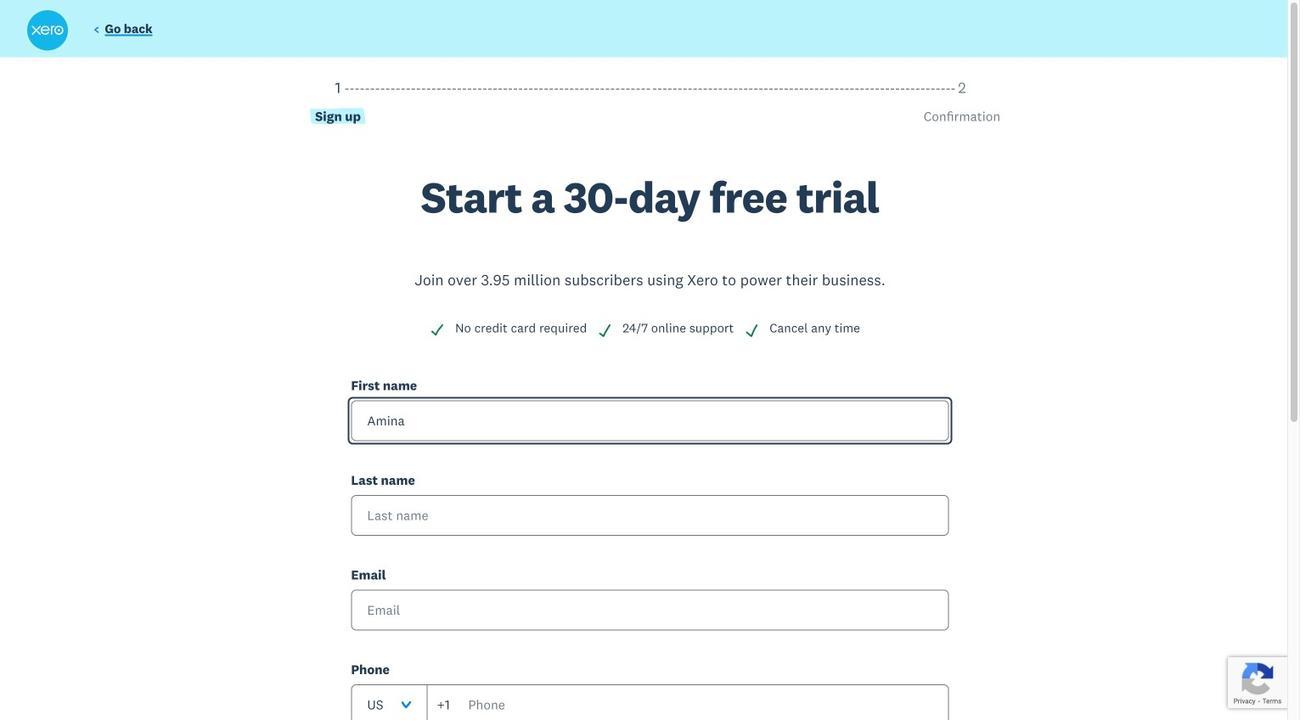 Task type: locate. For each thing, give the bounding box(es) containing it.
First name text field
[[351, 400, 949, 441]]

Email email field
[[351, 590, 949, 631]]

region
[[26, 78, 1275, 720]]



Task type: describe. For each thing, give the bounding box(es) containing it.
Last name text field
[[351, 495, 949, 536]]

Phone text field
[[427, 685, 949, 720]]

steps group
[[26, 78, 1275, 175]]



Task type: vqa. For each thing, say whether or not it's contained in the screenshot.
"First name" text box
yes



